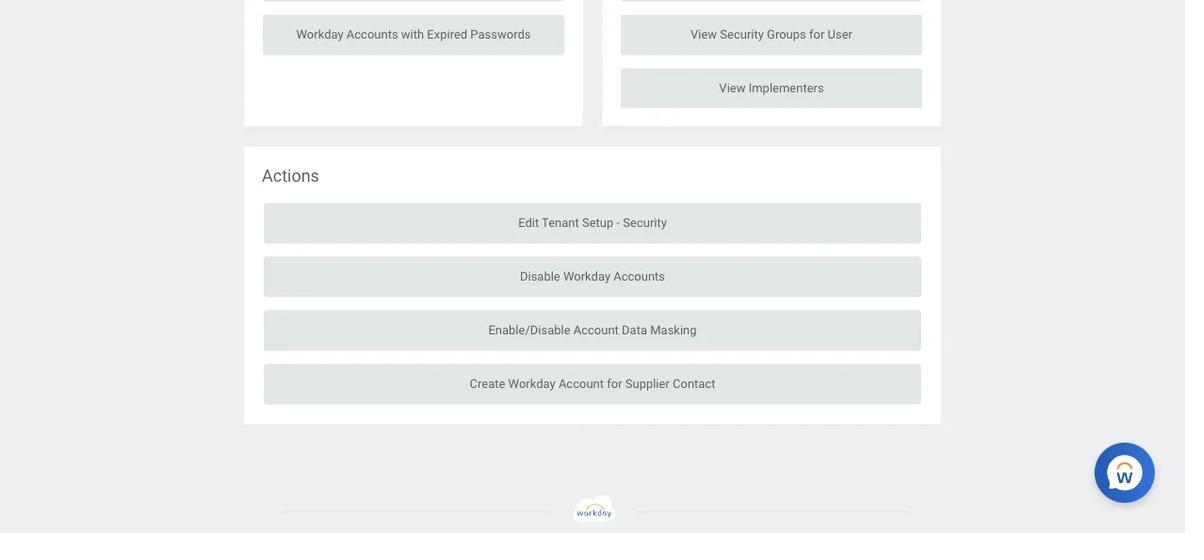 Task type: locate. For each thing, give the bounding box(es) containing it.
workday right disable
[[563, 269, 611, 283]]

edit
[[518, 216, 539, 230]]

masking
[[650, 323, 697, 337]]

tenant
[[542, 216, 579, 230]]

accounts
[[347, 27, 398, 41], [614, 269, 665, 283]]

enable/disable account data masking link
[[264, 311, 921, 351]]

security left groups
[[720, 27, 764, 41]]

account left data
[[574, 323, 619, 337]]

view
[[691, 27, 717, 41], [719, 81, 746, 95]]

1 horizontal spatial view
[[719, 81, 746, 95]]

for
[[809, 27, 825, 41], [607, 377, 622, 391]]

create
[[470, 377, 505, 391]]

2 vertical spatial workday
[[508, 377, 556, 391]]

0 vertical spatial for
[[809, 27, 825, 41]]

1 vertical spatial for
[[607, 377, 622, 391]]

1 horizontal spatial security
[[720, 27, 764, 41]]

0 horizontal spatial accounts
[[347, 27, 398, 41]]

accounts left 'with'
[[347, 27, 398, 41]]

0 vertical spatial workday
[[296, 27, 344, 41]]

1 vertical spatial account
[[559, 377, 604, 391]]

1 horizontal spatial workday
[[508, 377, 556, 391]]

for left user
[[809, 27, 825, 41]]

workday right create
[[508, 377, 556, 391]]

0 horizontal spatial security
[[623, 216, 667, 230]]

actions element
[[244, 147, 941, 425]]

security right -
[[623, 216, 667, 230]]

account down "enable/disable account data masking" link
[[559, 377, 604, 391]]

for left supplier
[[607, 377, 622, 391]]

1 vertical spatial workday
[[563, 269, 611, 283]]

view left "implementers"
[[719, 81, 746, 95]]

workday left 'with'
[[296, 27, 344, 41]]

supplier
[[625, 377, 670, 391]]

for for user
[[809, 27, 825, 41]]

account
[[574, 323, 619, 337], [559, 377, 604, 391]]

view for view security groups for user
[[691, 27, 717, 41]]

view for view implementers
[[719, 81, 746, 95]]

0 vertical spatial security
[[720, 27, 764, 41]]

view implementers link
[[621, 68, 922, 109]]

1 vertical spatial view
[[719, 81, 746, 95]]

0 vertical spatial view
[[691, 27, 717, 41]]

2 horizontal spatial workday
[[563, 269, 611, 283]]

0 horizontal spatial view
[[691, 27, 717, 41]]

1 vertical spatial accounts
[[614, 269, 665, 283]]

0 horizontal spatial for
[[607, 377, 622, 391]]

data
[[622, 323, 647, 337]]

view left groups
[[691, 27, 717, 41]]

workday accounts with expired passwords
[[296, 27, 531, 41]]

-
[[617, 216, 620, 230]]

workday
[[296, 27, 344, 41], [563, 269, 611, 283], [508, 377, 556, 391]]

accounts up data
[[614, 269, 665, 283]]

0 vertical spatial accounts
[[347, 27, 398, 41]]

create workday account for supplier contact
[[470, 377, 716, 391]]

edit tenant setup - security
[[518, 216, 667, 230]]

0 vertical spatial account
[[574, 323, 619, 337]]

1 horizontal spatial accounts
[[614, 269, 665, 283]]

security
[[720, 27, 764, 41], [623, 216, 667, 230]]

workday accounts with expired passwords link
[[263, 15, 564, 55]]

view security groups for user
[[691, 27, 853, 41]]

enable/disable account data masking
[[488, 323, 697, 337]]

for inside actions element
[[607, 377, 622, 391]]

1 vertical spatial security
[[623, 216, 667, 230]]

1 horizontal spatial for
[[809, 27, 825, 41]]



Task type: vqa. For each thing, say whether or not it's contained in the screenshot.
33 button
no



Task type: describe. For each thing, give the bounding box(es) containing it.
user
[[828, 27, 853, 41]]

accounts inside workday accounts with expired passwords link
[[347, 27, 398, 41]]

implementers
[[749, 81, 824, 95]]

disable workday accounts link
[[264, 257, 921, 297]]

view implementers
[[719, 81, 824, 95]]

for for supplier
[[607, 377, 622, 391]]

expired
[[427, 27, 467, 41]]

setup
[[582, 216, 614, 230]]

contact
[[673, 377, 716, 391]]

edit tenant setup - security link
[[264, 203, 921, 244]]

0 horizontal spatial workday
[[296, 27, 344, 41]]

enable/disable
[[488, 323, 571, 337]]

with
[[401, 27, 424, 41]]

disable workday accounts
[[520, 269, 665, 283]]

actions
[[262, 166, 319, 186]]

workday for create
[[508, 377, 556, 391]]

disable
[[520, 269, 560, 283]]

workday for disable
[[563, 269, 611, 283]]

security inside actions element
[[623, 216, 667, 230]]

groups
[[767, 27, 806, 41]]

view security groups for user link
[[621, 15, 922, 55]]

passwords
[[471, 27, 531, 41]]

accounts inside disable workday accounts link
[[614, 269, 665, 283]]

create workday account for supplier contact link
[[264, 364, 921, 405]]



